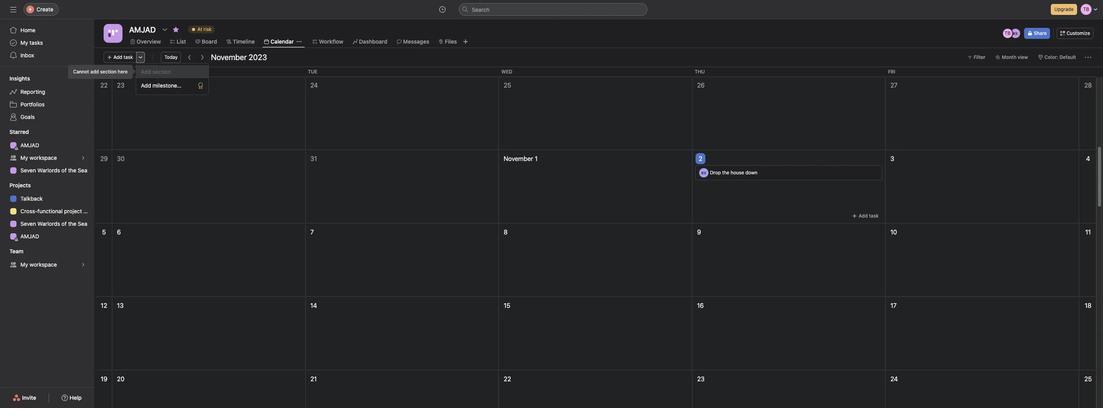 Task type: describe. For each thing, give the bounding box(es) containing it.
my tasks
[[20, 39, 43, 46]]

2 amjad link from the top
[[5, 230, 90, 243]]

month
[[1003, 54, 1017, 60]]

add tab image
[[463, 38, 469, 45]]

filter button
[[965, 52, 990, 63]]

my workspace link for see details, my workspace icon
[[5, 258, 90, 271]]

0 horizontal spatial 22
[[100, 82, 108, 89]]

my for see details, my workspace icon
[[20, 261, 28, 268]]

today button
[[161, 52, 181, 63]]

1 vertical spatial 24
[[891, 376, 899, 383]]

functional
[[37, 208, 63, 214]]

19
[[101, 376, 107, 383]]

reporting link
[[5, 86, 90, 98]]

calendar
[[271, 38, 294, 45]]

house
[[731, 170, 745, 176]]

remove from starred image
[[173, 26, 179, 33]]

list link
[[170, 37, 186, 46]]

16
[[698, 302, 704, 309]]

help button
[[57, 391, 87, 405]]

27
[[891, 82, 898, 89]]

home
[[20, 27, 35, 33]]

my workspace for see details, my workspace image
[[20, 154, 57, 161]]

1 horizontal spatial 22
[[504, 376, 511, 383]]

color: default
[[1045, 54, 1077, 60]]

workflow link
[[313, 37, 344, 46]]

1 horizontal spatial 23
[[698, 376, 705, 383]]

amjad for 1st the amjad link from the bottom
[[20, 233, 39, 240]]

workspace for see details, my workspace image
[[30, 154, 57, 161]]

portfolios link
[[5, 98, 90, 111]]

seven warlords of the sea link for amjad
[[5, 164, 90, 177]]

7
[[311, 229, 314, 236]]

of for amjad
[[62, 167, 67, 174]]

projects button
[[0, 181, 31, 189]]

starred button
[[0, 128, 29, 136]]

my workspace link for see details, my workspace image
[[5, 152, 90, 164]]

add milestone…
[[141, 82, 182, 89]]

upgrade
[[1055, 6, 1074, 12]]

create button
[[24, 3, 59, 16]]

31
[[311, 155, 317, 162]]

21
[[311, 376, 317, 383]]

add inside menu item
[[141, 68, 151, 75]]

show options image
[[162, 26, 168, 33]]

invite
[[22, 394, 36, 401]]

seven warlords of the sea for amjad
[[20, 167, 87, 174]]

0 horizontal spatial 24
[[311, 82, 318, 89]]

tab actions image
[[297, 39, 302, 44]]

cannot add section here tooltip
[[68, 65, 135, 78]]

12
[[101, 302, 107, 309]]

share button
[[1025, 28, 1051, 39]]

seven warlords of the sea link for talkback
[[5, 218, 90, 230]]

the for talkback
[[68, 220, 76, 227]]

history image
[[440, 6, 446, 13]]

wed
[[502, 69, 513, 75]]

list
[[177, 38, 186, 45]]

board image
[[108, 29, 118, 38]]

help
[[70, 394, 82, 401]]

projects
[[9, 182, 31, 189]]

view
[[1018, 54, 1029, 60]]

1 horizontal spatial add task button
[[850, 211, 883, 222]]

files link
[[439, 37, 457, 46]]

inbox
[[20, 52, 34, 59]]

of for talkback
[[62, 220, 67, 227]]

amjad for 2nd the amjad link from the bottom of the page
[[20, 142, 39, 148]]

warlords for talkback
[[37, 220, 60, 227]]

cross-
[[20, 208, 37, 214]]

filter
[[975, 54, 986, 60]]

global element
[[0, 19, 94, 66]]

30
[[117, 155, 125, 162]]

project
[[64, 208, 82, 214]]

overview
[[137, 38, 161, 45]]

fri
[[889, 69, 896, 75]]

cross-functional project plan
[[20, 208, 94, 214]]

messages link
[[397, 37, 430, 46]]

2
[[699, 155, 703, 162]]

Search tasks, projects, and more text field
[[459, 3, 648, 16]]

previous month image
[[187, 54, 193, 60]]

create
[[37, 6, 53, 13]]

insights button
[[0, 75, 30, 82]]

sea for talkback
[[78, 220, 87, 227]]

10
[[891, 229, 898, 236]]

default
[[1060, 54, 1077, 60]]

8
[[504, 229, 508, 236]]

customize button
[[1058, 28, 1094, 39]]

invite button
[[7, 391, 41, 405]]

0 horizontal spatial 23
[[117, 82, 125, 89]]

board
[[202, 38, 217, 45]]

mon
[[115, 69, 126, 75]]

team button
[[0, 247, 23, 255]]

my inside 'my tasks' link
[[20, 39, 28, 46]]



Task type: locate. For each thing, give the bounding box(es) containing it.
workspace
[[30, 154, 57, 161], [30, 261, 57, 268]]

amjad inside projects element
[[20, 233, 39, 240]]

workflow
[[319, 38, 344, 45]]

projects element
[[0, 178, 94, 244]]

1 horizontal spatial ex
[[1014, 30, 1019, 36]]

talkback
[[20, 195, 43, 202]]

november left 1
[[504, 155, 534, 162]]

month view
[[1003, 54, 1029, 60]]

amjad down starred
[[20, 142, 39, 148]]

my for see details, my workspace image
[[20, 154, 28, 161]]

17
[[891, 302, 897, 309]]

section right add
[[100, 69, 116, 74]]

tb
[[1005, 30, 1011, 36]]

22
[[100, 82, 108, 89], [504, 376, 511, 383]]

1 of from the top
[[62, 167, 67, 174]]

drop
[[711, 170, 721, 176]]

sea for amjad
[[78, 167, 87, 174]]

23
[[117, 82, 125, 89], [698, 376, 705, 383]]

1 vertical spatial my workspace
[[20, 261, 57, 268]]

add
[[90, 69, 99, 74]]

my
[[20, 39, 28, 46], [20, 154, 28, 161], [20, 261, 28, 268]]

0 vertical spatial seven
[[20, 167, 36, 174]]

my workspace down starred
[[20, 154, 57, 161]]

1 vertical spatial workspace
[[30, 261, 57, 268]]

of down cross-functional project plan
[[62, 220, 67, 227]]

more actions image
[[138, 55, 143, 60]]

1 horizontal spatial task
[[870, 213, 879, 219]]

0 vertical spatial add task
[[114, 54, 133, 60]]

0 vertical spatial of
[[62, 167, 67, 174]]

my down team
[[20, 261, 28, 268]]

0 vertical spatial ex
[[1014, 30, 1019, 36]]

my workspace link
[[5, 152, 90, 164], [5, 258, 90, 271]]

next month image
[[199, 54, 206, 60]]

cannot add section here
[[73, 69, 128, 74]]

warlords for amjad
[[37, 167, 60, 174]]

sea inside projects element
[[78, 220, 87, 227]]

seven inside projects element
[[20, 220, 36, 227]]

seven for amjad
[[20, 167, 36, 174]]

of up talkback link
[[62, 167, 67, 174]]

1 horizontal spatial 25
[[1085, 376, 1093, 383]]

see details, my workspace image
[[81, 262, 86, 267]]

workspace inside teams element
[[30, 261, 57, 268]]

6
[[117, 229, 121, 236]]

add task button
[[104, 52, 137, 63], [850, 211, 883, 222]]

customize
[[1067, 30, 1091, 36]]

workspace inside starred element
[[30, 154, 57, 161]]

4
[[1087, 155, 1091, 162]]

my workspace link down team
[[5, 258, 90, 271]]

section inside add section menu item
[[153, 68, 171, 75]]

26
[[698, 82, 705, 89]]

28
[[1085, 82, 1093, 89]]

0 vertical spatial seven warlords of the sea link
[[5, 164, 90, 177]]

24
[[311, 82, 318, 89], [891, 376, 899, 383]]

15
[[504, 302, 511, 309]]

of
[[62, 167, 67, 174], [62, 220, 67, 227]]

section up the add milestone… in the top of the page
[[153, 68, 171, 75]]

overview link
[[130, 37, 161, 46]]

1 vertical spatial 25
[[1085, 376, 1093, 383]]

1 vertical spatial my
[[20, 154, 28, 161]]

0 vertical spatial task
[[124, 54, 133, 60]]

november 1
[[504, 155, 538, 162]]

seven for talkback
[[20, 220, 36, 227]]

at
[[198, 26, 202, 32]]

1 vertical spatial add task
[[859, 213, 879, 219]]

0 vertical spatial add task button
[[104, 52, 137, 63]]

my inside teams element
[[20, 261, 28, 268]]

0 horizontal spatial 25
[[504, 82, 512, 89]]

2 amjad from the top
[[20, 233, 39, 240]]

2 workspace from the top
[[30, 261, 57, 268]]

november for november 1
[[504, 155, 534, 162]]

2 my workspace from the top
[[20, 261, 57, 268]]

0 vertical spatial my
[[20, 39, 28, 46]]

november down timeline link
[[211, 53, 247, 62]]

reporting
[[20, 88, 45, 95]]

9
[[698, 229, 701, 236]]

starred
[[9, 128, 29, 135]]

1 section from the left
[[153, 68, 171, 75]]

my workspace link inside teams element
[[5, 258, 90, 271]]

0 vertical spatial sea
[[78, 167, 87, 174]]

5
[[102, 229, 106, 236]]

november for november 2023
[[211, 53, 247, 62]]

seven warlords of the sea inside projects element
[[20, 220, 87, 227]]

amjad
[[20, 142, 39, 148], [20, 233, 39, 240]]

down
[[746, 170, 758, 176]]

0 vertical spatial my workspace link
[[5, 152, 90, 164]]

2 seven warlords of the sea link from the top
[[5, 218, 90, 230]]

timeline
[[233, 38, 255, 45]]

0 vertical spatial november
[[211, 53, 247, 62]]

seven up projects
[[20, 167, 36, 174]]

warlords inside starred element
[[37, 167, 60, 174]]

0 horizontal spatial ex
[[702, 170, 707, 176]]

20
[[117, 376, 125, 383]]

my workspace down team
[[20, 261, 57, 268]]

1 seven warlords of the sea from the top
[[20, 167, 87, 174]]

my workspace inside teams element
[[20, 261, 57, 268]]

plan
[[83, 208, 94, 214]]

of inside starred element
[[62, 167, 67, 174]]

the inside starred element
[[68, 167, 76, 174]]

dashboard
[[359, 38, 388, 45]]

0 vertical spatial 23
[[117, 82, 125, 89]]

ex left drop
[[702, 170, 707, 176]]

1 horizontal spatial november
[[504, 155, 534, 162]]

insights element
[[0, 71, 94, 125]]

0 vertical spatial workspace
[[30, 154, 57, 161]]

1 horizontal spatial section
[[153, 68, 171, 75]]

1 vertical spatial of
[[62, 220, 67, 227]]

2 vertical spatial my
[[20, 261, 28, 268]]

seven
[[20, 167, 36, 174], [20, 220, 36, 227]]

seven inside starred element
[[20, 167, 36, 174]]

1 my workspace link from the top
[[5, 152, 90, 164]]

tue
[[308, 69, 318, 75]]

1 vertical spatial seven warlords of the sea link
[[5, 218, 90, 230]]

starred element
[[0, 125, 94, 178]]

1 vertical spatial seven warlords of the sea
[[20, 220, 87, 227]]

amjad link up teams element
[[5, 230, 90, 243]]

1 my from the top
[[20, 39, 28, 46]]

2 section from the left
[[100, 69, 116, 74]]

1 amjad link from the top
[[5, 139, 90, 152]]

0 vertical spatial 24
[[311, 82, 318, 89]]

sea inside starred element
[[78, 167, 87, 174]]

1 vertical spatial 22
[[504, 376, 511, 383]]

color:
[[1045, 54, 1059, 60]]

timeline link
[[227, 37, 255, 46]]

the down project
[[68, 220, 76, 227]]

1 sea from the top
[[78, 167, 87, 174]]

home link
[[5, 24, 90, 37]]

share
[[1035, 30, 1047, 36]]

1 seven from the top
[[20, 167, 36, 174]]

the inside projects element
[[68, 220, 76, 227]]

2 seven warlords of the sea from the top
[[20, 220, 87, 227]]

0 vertical spatial my workspace
[[20, 154, 57, 161]]

of inside projects element
[[62, 220, 67, 227]]

18
[[1086, 302, 1092, 309]]

thu
[[695, 69, 705, 75]]

my workspace for see details, my workspace icon
[[20, 261, 57, 268]]

cross-functional project plan link
[[5, 205, 94, 218]]

11
[[1086, 229, 1092, 236]]

1 amjad from the top
[[20, 142, 39, 148]]

1 vertical spatial my workspace link
[[5, 258, 90, 271]]

1 horizontal spatial add task
[[859, 213, 879, 219]]

warlords down cross-functional project plan link
[[37, 220, 60, 227]]

1 vertical spatial sea
[[78, 220, 87, 227]]

amjad link down "goals" link
[[5, 139, 90, 152]]

my tasks link
[[5, 37, 90, 49]]

my workspace inside starred element
[[20, 154, 57, 161]]

1 vertical spatial task
[[870, 213, 879, 219]]

my inside starred element
[[20, 154, 28, 161]]

1 seven warlords of the sea link from the top
[[5, 164, 90, 177]]

the right drop
[[723, 170, 730, 176]]

here
[[118, 69, 128, 74]]

my workspace link down starred
[[5, 152, 90, 164]]

None text field
[[127, 22, 158, 37]]

1 vertical spatial amjad
[[20, 233, 39, 240]]

the for amjad
[[68, 167, 76, 174]]

task
[[124, 54, 133, 60], [870, 213, 879, 219]]

insights
[[9, 75, 30, 82]]

teams element
[[0, 244, 94, 273]]

the up talkback link
[[68, 167, 76, 174]]

2 seven from the top
[[20, 220, 36, 227]]

amjad up team
[[20, 233, 39, 240]]

0 vertical spatial amjad link
[[5, 139, 90, 152]]

3 my from the top
[[20, 261, 28, 268]]

today
[[164, 54, 178, 60]]

seven down cross-
[[20, 220, 36, 227]]

2 warlords from the top
[[37, 220, 60, 227]]

more actions image
[[1086, 54, 1092, 60]]

1 horizontal spatial 24
[[891, 376, 899, 383]]

goals
[[20, 114, 35, 120]]

seven warlords of the sea link up talkback link
[[5, 164, 90, 177]]

my left 'tasks'
[[20, 39, 28, 46]]

14
[[311, 302, 317, 309]]

section inside cannot add section here 'tooltip'
[[100, 69, 116, 74]]

0 vertical spatial 25
[[504, 82, 512, 89]]

0 horizontal spatial section
[[100, 69, 116, 74]]

2 of from the top
[[62, 220, 67, 227]]

0 vertical spatial amjad
[[20, 142, 39, 148]]

2 my workspace link from the top
[[5, 258, 90, 271]]

portfolios
[[20, 101, 45, 108]]

seven warlords of the sea for talkback
[[20, 220, 87, 227]]

seven warlords of the sea inside starred element
[[20, 167, 87, 174]]

add
[[114, 54, 122, 60], [141, 68, 151, 75], [141, 82, 151, 89], [859, 213, 868, 219]]

1 vertical spatial warlords
[[37, 220, 60, 227]]

1 vertical spatial 23
[[698, 376, 705, 383]]

at risk button
[[185, 24, 218, 35]]

hide sidebar image
[[10, 6, 16, 13]]

my workspace link inside starred element
[[5, 152, 90, 164]]

warlords up talkback link
[[37, 167, 60, 174]]

team
[[9, 248, 23, 255]]

0 horizontal spatial task
[[124, 54, 133, 60]]

1 vertical spatial november
[[504, 155, 534, 162]]

seven warlords of the sea down cross-functional project plan
[[20, 220, 87, 227]]

drop the house down
[[711, 170, 758, 176]]

workspace for see details, my workspace icon
[[30, 261, 57, 268]]

seven warlords of the sea link down functional
[[5, 218, 90, 230]]

warlords
[[37, 167, 60, 174], [37, 220, 60, 227]]

see details, my workspace image
[[81, 156, 86, 160]]

1 warlords from the top
[[37, 167, 60, 174]]

0 horizontal spatial add task
[[114, 54, 133, 60]]

2023
[[249, 53, 267, 62]]

seven warlords of the sea
[[20, 167, 87, 174], [20, 220, 87, 227]]

1 vertical spatial seven
[[20, 220, 36, 227]]

add section menu item
[[136, 65, 209, 78]]

1 vertical spatial add task button
[[850, 211, 883, 222]]

ex right "tb"
[[1014, 30, 1019, 36]]

calendar link
[[264, 37, 294, 46]]

2 sea from the top
[[78, 220, 87, 227]]

warlords inside projects element
[[37, 220, 60, 227]]

seven warlords of the sea up talkback link
[[20, 167, 87, 174]]

1 my workspace from the top
[[20, 154, 57, 161]]

add section
[[141, 68, 171, 75]]

add task
[[114, 54, 133, 60], [859, 213, 879, 219]]

sea down the plan
[[78, 220, 87, 227]]

sea down see details, my workspace image
[[78, 167, 87, 174]]

0 vertical spatial seven warlords of the sea
[[20, 167, 87, 174]]

my down starred
[[20, 154, 28, 161]]

the
[[68, 167, 76, 174], [723, 170, 730, 176], [68, 220, 76, 227]]

0 vertical spatial 22
[[100, 82, 108, 89]]

november 2023
[[211, 53, 267, 62]]

2 my from the top
[[20, 154, 28, 161]]

upgrade button
[[1052, 4, 1078, 15]]

1 vertical spatial amjad link
[[5, 230, 90, 243]]

1 workspace from the top
[[30, 154, 57, 161]]

at risk
[[198, 26, 212, 32]]

1 vertical spatial ex
[[702, 170, 707, 176]]

3
[[891, 155, 895, 162]]

talkback link
[[5, 192, 90, 205]]

0 horizontal spatial add task button
[[104, 52, 137, 63]]

0 horizontal spatial november
[[211, 53, 247, 62]]

13
[[117, 302, 124, 309]]

0 vertical spatial warlords
[[37, 167, 60, 174]]

tasks
[[30, 39, 43, 46]]

goals link
[[5, 111, 90, 123]]

month view button
[[993, 52, 1032, 63]]

amjad inside starred element
[[20, 142, 39, 148]]



Task type: vqa. For each thing, say whether or not it's contained in the screenshot.
3rd 'My' from the bottom of the page
yes



